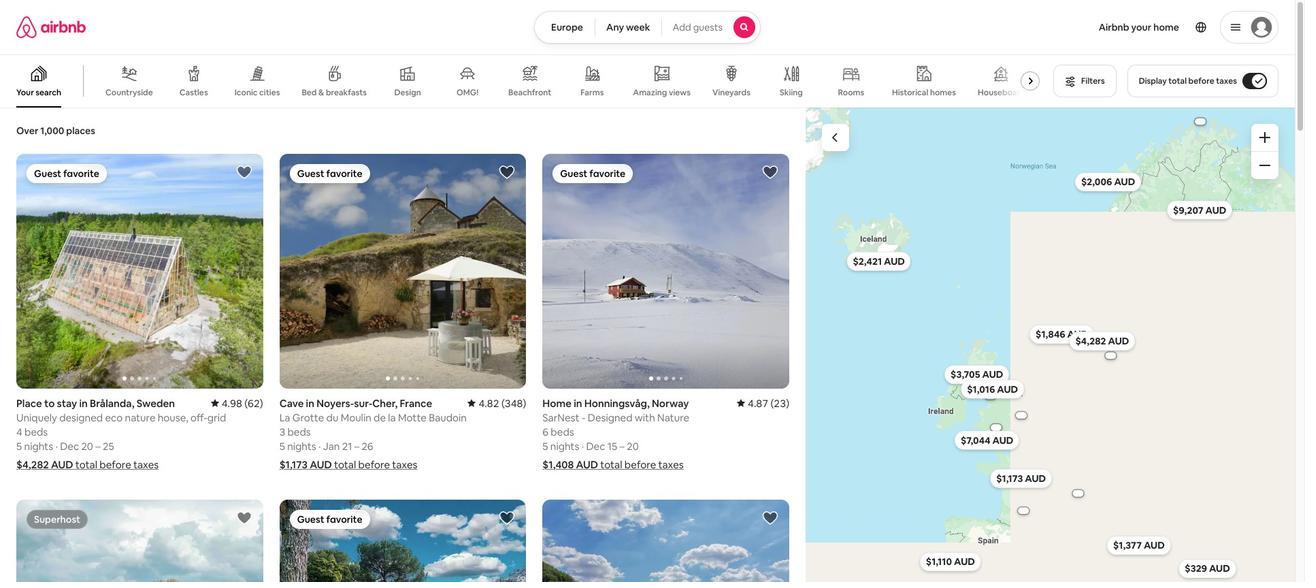Task type: locate. For each thing, give the bounding box(es) containing it.
dec down 'designed' at bottom
[[60, 439, 79, 452]]

$1,352 aud button
[[1008, 406, 1035, 425]]

· down uniquely
[[55, 439, 58, 452]]

in up grotte
[[306, 397, 315, 410]]

omg!
[[457, 87, 479, 98]]

0 horizontal spatial beds
[[24, 425, 48, 438]]

1 – from the left
[[95, 439, 101, 452]]

3
[[280, 425, 285, 438]]

views
[[669, 87, 691, 98]]

(348)
[[502, 397, 526, 410]]

homes
[[931, 87, 957, 98]]

sarnest
[[543, 411, 580, 424]]

in inside home in honningsvåg, norway sarnest - designed with nature 6 beds 5 nights · dec 15 – 20 $1,408 aud total before taxes
[[574, 397, 582, 410]]

beds
[[24, 425, 48, 438], [288, 425, 311, 438], [551, 425, 574, 438]]

0 horizontal spatial 5
[[16, 439, 22, 452]]

$1,173 aud inside the cave in noyers-sur-cher, france la grotte du moulin de la motte baudoin 3 beds 5 nights · jan 21 – 26 $1,173 aud total before taxes
[[280, 458, 332, 471]]

nights down sarnest on the left bottom of page
[[551, 439, 580, 452]]

total down 15
[[601, 458, 623, 471]]

– right 21
[[354, 439, 360, 452]]

1 vertical spatial $1,173 aud
[[996, 472, 1046, 484]]

25
[[103, 439, 114, 452]]

sur-
[[354, 397, 373, 410]]

2 – from the left
[[354, 439, 360, 452]]

1 vertical spatial $4,282 aud
[[16, 458, 73, 471]]

· inside place to stay in brålanda, sweden uniquely designed eco nature house, off-grid 4 beds 5 nights · dec 20 – 25 $4,282 aud total before taxes
[[55, 439, 58, 452]]

la
[[388, 411, 396, 424]]

2 horizontal spatial 5
[[543, 439, 548, 452]]

0 horizontal spatial in
[[79, 397, 88, 410]]

$9,207 aud button
[[1167, 200, 1233, 219]]

skiing
[[780, 87, 803, 98]]

$1,173 aud inside button
[[996, 472, 1046, 484]]

0 horizontal spatial $4,282 aud
[[16, 458, 73, 471]]

0 vertical spatial $1,173 aud
[[280, 458, 332, 471]]

1 5 from the left
[[16, 439, 22, 452]]

total down 21
[[334, 458, 356, 471]]

europe button
[[534, 11, 596, 44]]

1 in from the left
[[79, 397, 88, 410]]

beachfront
[[509, 87, 552, 98]]

total inside place to stay in brålanda, sweden uniquely designed eco nature house, off-grid 4 beds 5 nights · dec 20 – 25 $4,282 aud total before taxes
[[75, 458, 97, 471]]

· down - on the left bottom of the page
[[582, 439, 584, 452]]

3 5 from the left
[[543, 439, 548, 452]]

guests
[[694, 21, 723, 33]]

2 5 from the left
[[280, 439, 285, 452]]

· inside the cave in noyers-sur-cher, france la grotte du moulin de la motte baudoin 3 beds 5 nights · jan 21 – 26 $1,173 aud total before taxes
[[319, 439, 321, 452]]

2 horizontal spatial ·
[[582, 439, 584, 452]]

dec inside place to stay in brålanda, sweden uniquely designed eco nature house, off-grid 4 beds 5 nights · dec 20 – 25 $4,282 aud total before taxes
[[60, 439, 79, 452]]

–
[[95, 439, 101, 452], [354, 439, 360, 452], [620, 439, 625, 452]]

3 – from the left
[[620, 439, 625, 452]]

5 down "6"
[[543, 439, 548, 452]]

1 nights from the left
[[24, 439, 53, 452]]

$2,006 aud
[[1081, 176, 1135, 188]]

1 horizontal spatial –
[[354, 439, 360, 452]]

historical
[[892, 87, 929, 98]]

$1,408 aud down display total before taxes
[[1190, 119, 1211, 123]]

your
[[16, 87, 34, 98]]

1 horizontal spatial in
[[306, 397, 315, 410]]

add to wishlist: apartment in careno, italy image
[[762, 510, 779, 526]]

5
[[16, 439, 22, 452], [280, 439, 285, 452], [543, 439, 548, 452]]

2 nights from the left
[[287, 439, 316, 452]]

$642 aud
[[1102, 353, 1120, 358]]

cher,
[[373, 397, 398, 410]]

airbnb your home link
[[1091, 13, 1188, 42]]

1 horizontal spatial $1,408 aud
[[1190, 119, 1211, 123]]

3 · from the left
[[582, 439, 584, 452]]

4.98
[[222, 397, 242, 410]]

before inside home in honningsvåg, norway sarnest - designed with nature 6 beds 5 nights · dec 15 – 20 $1,408 aud total before taxes
[[625, 458, 656, 471]]

in up 'designed' at bottom
[[79, 397, 88, 410]]

2 dec from the left
[[586, 439, 606, 452]]

search
[[36, 87, 61, 98]]

1 horizontal spatial beds
[[288, 425, 311, 438]]

taxes inside home in honningsvåg, norway sarnest - designed with nature 6 beds 5 nights · dec 15 – 20 $1,408 aud total before taxes
[[659, 458, 684, 471]]

0 vertical spatial $4,282 aud
[[1076, 335, 1129, 347]]

20 left 25
[[81, 439, 93, 452]]

$1,408 aud down "6"
[[543, 458, 598, 471]]

airbnb
[[1099, 21, 1130, 33]]

in
[[79, 397, 88, 410], [306, 397, 315, 410], [574, 397, 582, 410]]

2 · from the left
[[319, 439, 321, 452]]

5 inside the cave in noyers-sur-cher, france la grotte du moulin de la motte baudoin 3 beds 5 nights · jan 21 – 26 $1,173 aud total before taxes
[[280, 439, 285, 452]]

1 horizontal spatial dec
[[586, 439, 606, 452]]

· inside home in honningsvåg, norway sarnest - designed with nature 6 beds 5 nights · dec 15 – 20 $1,408 aud total before taxes
[[582, 439, 584, 452]]

your search
[[16, 87, 61, 98]]

1 vertical spatial $1,408 aud
[[543, 458, 598, 471]]

$1,408 aud
[[1190, 119, 1211, 123], [543, 458, 598, 471]]

historical homes
[[892, 87, 957, 98]]

group
[[0, 54, 1046, 108], [16, 154, 263, 388], [280, 154, 526, 388], [543, 154, 790, 388], [16, 499, 263, 582], [280, 499, 526, 582], [543, 499, 790, 582]]

3 beds from the left
[[551, 425, 574, 438]]

$4,282 aud up the $642 aud
[[1076, 335, 1129, 347]]

$4,282 aud
[[1076, 335, 1129, 347], [16, 458, 73, 471]]

4.98 out of 5 average rating,  62 reviews image
[[211, 397, 263, 410]]

add to wishlist: farm stay in montargil, portugal image
[[499, 510, 516, 526]]

5 down 4
[[16, 439, 22, 452]]

$3,705 aud
[[951, 368, 1003, 380]]

to
[[44, 397, 55, 410]]

rooms
[[838, 87, 865, 98]]

0 horizontal spatial dec
[[60, 439, 79, 452]]

1 horizontal spatial nights
[[287, 439, 316, 452]]

before down 25
[[100, 458, 131, 471]]

20
[[81, 439, 93, 452], [627, 439, 639, 452]]

display total before taxes
[[1139, 76, 1238, 86]]

26
[[362, 439, 373, 452]]

iconic cities
[[235, 87, 280, 98]]

add
[[673, 21, 691, 33]]

beds down sarnest on the left bottom of page
[[551, 425, 574, 438]]

2 beds from the left
[[288, 425, 311, 438]]

1 20 from the left
[[81, 439, 93, 452]]

$1,173 aud
[[280, 458, 332, 471], [996, 472, 1046, 484]]

dec inside home in honningsvåg, norway sarnest - designed with nature 6 beds 5 nights · dec 15 – 20 $1,408 aud total before taxes
[[586, 439, 606, 452]]

0 horizontal spatial $1,173 aud
[[280, 458, 332, 471]]

taxes inside the cave in noyers-sur-cher, france la grotte du moulin de la motte baudoin 3 beds 5 nights · jan 21 – 26 $1,173 aud total before taxes
[[392, 458, 418, 471]]

2 in from the left
[[306, 397, 315, 410]]

dec left 15
[[586, 439, 606, 452]]

$329 aud
[[1185, 562, 1230, 575]]

0 vertical spatial $1,408 aud
[[1190, 119, 1211, 123]]

1 horizontal spatial $4,282 aud
[[1076, 335, 1129, 347]]

– left 25
[[95, 439, 101, 452]]

place
[[16, 397, 42, 410]]

in inside the cave in noyers-sur-cher, france la grotte du moulin de la motte baudoin 3 beds 5 nights · jan 21 – 26 $1,173 aud total before taxes
[[306, 397, 315, 410]]

$2,421 aud
[[853, 255, 905, 267]]

$4,282 aud down 4
[[16, 458, 73, 471]]

2 horizontal spatial beds
[[551, 425, 574, 438]]

1 horizontal spatial ·
[[319, 439, 321, 452]]

nights down uniquely
[[24, 439, 53, 452]]

nights
[[24, 439, 53, 452], [287, 439, 316, 452], [551, 439, 580, 452]]

1 · from the left
[[55, 439, 58, 452]]

nights down grotte
[[287, 439, 316, 452]]

beds down uniquely
[[24, 425, 48, 438]]

(23)
[[771, 397, 790, 410]]

$1,110 aud button
[[920, 552, 981, 571]]

$329 aud button
[[1179, 559, 1237, 578]]

group containing iconic cities
[[0, 54, 1046, 108]]

$1,846 aud
[[1036, 328, 1089, 340]]

0 horizontal spatial 20
[[81, 439, 93, 452]]

home in honningsvåg, norway sarnest - designed with nature 6 beds 5 nights · dec 15 – 20 $1,408 aud total before taxes
[[543, 397, 690, 471]]

4.87 out of 5 average rating,  23 reviews image
[[737, 397, 790, 410]]

1 beds from the left
[[24, 425, 48, 438]]

0 horizontal spatial –
[[95, 439, 101, 452]]

·
[[55, 439, 58, 452], [319, 439, 321, 452], [582, 439, 584, 452]]

nights inside home in honningsvåg, norway sarnest - designed with nature 6 beds 5 nights · dec 15 – 20 $1,408 aud total before taxes
[[551, 439, 580, 452]]

grotte
[[293, 411, 324, 424]]

0 horizontal spatial nights
[[24, 439, 53, 452]]

$4,282 aud inside place to stay in brålanda, sweden uniquely designed eco nature house, off-grid 4 beds 5 nights · dec 20 – 25 $4,282 aud total before taxes
[[16, 458, 73, 471]]

3 in from the left
[[574, 397, 582, 410]]

off-
[[191, 411, 207, 424]]

total down 'designed' at bottom
[[75, 458, 97, 471]]

filters button
[[1054, 65, 1117, 97]]

beds right 3
[[288, 425, 311, 438]]

1 horizontal spatial $1,173 aud
[[996, 472, 1046, 484]]

1 dec from the left
[[60, 439, 79, 452]]

$1,173 aud up $1,126 aud button
[[996, 472, 1046, 484]]

$1,110 aud
[[926, 555, 975, 568]]

any week button
[[595, 11, 662, 44]]

20 right 15
[[627, 439, 639, 452]]

0 horizontal spatial ·
[[55, 439, 58, 452]]

home
[[543, 397, 572, 410]]

nights inside the cave in noyers-sur-cher, france la grotte du moulin de la motte baudoin 3 beds 5 nights · jan 21 – 26 $1,173 aud total before taxes
[[287, 439, 316, 452]]

1 horizontal spatial 5
[[280, 439, 285, 452]]

$4,282 aud inside 'button'
[[1076, 335, 1129, 347]]

in inside place to stay in brålanda, sweden uniquely designed eco nature house, off-grid 4 beds 5 nights · dec 20 – 25 $4,282 aud total before taxes
[[79, 397, 88, 410]]

2 20 from the left
[[627, 439, 639, 452]]

zoom in image
[[1260, 132, 1271, 143]]

$1,408 aud button
[[1187, 112, 1214, 131]]

$1,173 aud down 'jan'
[[280, 458, 332, 471]]

before down 26
[[358, 458, 390, 471]]

· left 'jan'
[[319, 439, 321, 452]]

before down with
[[625, 458, 656, 471]]

add to wishlist: cave in noyers-sur-cher, france image
[[499, 164, 516, 180]]

1 horizontal spatial 20
[[627, 439, 639, 452]]

in up - on the left bottom of the page
[[574, 397, 582, 410]]

5 down 3
[[280, 439, 285, 452]]

la
[[280, 411, 290, 424]]

2 horizontal spatial nights
[[551, 439, 580, 452]]

grid
[[207, 411, 226, 424]]

amazing
[[633, 87, 667, 98]]

– right 15
[[620, 439, 625, 452]]

None search field
[[534, 11, 761, 44]]

0 horizontal spatial $1,408 aud
[[543, 458, 598, 471]]

2 horizontal spatial in
[[574, 397, 582, 410]]

3 nights from the left
[[551, 439, 580, 452]]

2 horizontal spatial –
[[620, 439, 625, 452]]



Task type: describe. For each thing, give the bounding box(es) containing it.
breakfasts
[[326, 87, 367, 98]]

castles
[[180, 87, 208, 98]]

france
[[400, 397, 432, 410]]

1,000
[[40, 125, 64, 137]]

in for cave in noyers-sur-cher, france
[[306, 397, 315, 410]]

5 inside place to stay in brålanda, sweden uniquely designed eco nature house, off-grid 4 beds 5 nights · dec 20 – 25 $4,282 aud total before taxes
[[16, 439, 22, 452]]

6
[[543, 425, 549, 438]]

4.82 out of 5 average rating,  348 reviews image
[[468, 397, 526, 410]]

design
[[395, 87, 421, 98]]

$9,207 aud
[[1173, 204, 1227, 216]]

cave
[[280, 397, 304, 410]]

zoom out image
[[1260, 160, 1271, 171]]

beds inside home in honningsvåg, norway sarnest - designed with nature 6 beds 5 nights · dec 15 – 20 $1,408 aud total before taxes
[[551, 425, 574, 438]]

20 inside place to stay in brålanda, sweden uniquely designed eco nature house, off-grid 4 beds 5 nights · dec 20 – 25 $4,282 aud total before taxes
[[81, 439, 93, 452]]

$1,408 aud inside button
[[1190, 119, 1211, 123]]

place to stay in brålanda, sweden uniquely designed eco nature house, off-grid 4 beds 5 nights · dec 20 – 25 $4,282 aud total before taxes
[[16, 397, 226, 471]]

in for home in honningsvåg, norway
[[574, 397, 582, 410]]

your
[[1132, 21, 1152, 33]]

before up $1,408 aud button at top
[[1189, 76, 1215, 86]]

15
[[608, 439, 618, 452]]

$1,016 aud
[[967, 383, 1018, 395]]

add guests
[[673, 21, 723, 33]]

20 inside home in honningsvåg, norway sarnest - designed with nature 6 beds 5 nights · dec 15 – 20 $1,408 aud total before taxes
[[627, 439, 639, 452]]

filters
[[1082, 76, 1105, 86]]

cities
[[259, 87, 280, 98]]

total inside the cave in noyers-sur-cher, france la grotte du moulin de la motte baudoin 3 beds 5 nights · jan 21 – 26 $1,173 aud total before taxes
[[334, 458, 356, 471]]

beds inside place to stay in brålanda, sweden uniquely designed eco nature house, off-grid 4 beds 5 nights · dec 20 – 25 $4,282 aud total before taxes
[[24, 425, 48, 438]]

$1,377 aud
[[1113, 539, 1165, 551]]

$642 aud button
[[1097, 346, 1125, 365]]

4.98 (62)
[[222, 397, 263, 410]]

5 inside home in honningsvåg, norway sarnest - designed with nature 6 beds 5 nights · dec 15 – 20 $1,408 aud total before taxes
[[543, 439, 548, 452]]

designed
[[588, 411, 633, 424]]

honningsvåg,
[[585, 397, 650, 410]]

$1,846 aud button
[[1030, 325, 1095, 344]]

bed & breakfasts
[[302, 87, 367, 98]]

google map
showing 23 stays. region
[[806, 108, 1296, 582]]

motte
[[398, 411, 427, 424]]

iconic
[[235, 87, 258, 98]]

norway
[[652, 397, 689, 410]]

display
[[1139, 76, 1167, 86]]

total inside home in honningsvåg, norway sarnest - designed with nature 6 beds 5 nights · dec 15 – 20 $1,408 aud total before taxes
[[601, 458, 623, 471]]

$1,408 aud inside home in honningsvåg, norway sarnest - designed with nature 6 beds 5 nights · dec 15 – 20 $1,408 aud total before taxes
[[543, 458, 598, 471]]

any
[[607, 21, 624, 33]]

over 1,000 places
[[16, 125, 95, 137]]

$1,352 aud
[[1011, 413, 1032, 417]]

baudoin
[[429, 411, 467, 424]]

brålanda,
[[90, 397, 134, 410]]

$1,377 aud button
[[1107, 536, 1171, 555]]

– inside home in honningsvåg, norway sarnest - designed with nature 6 beds 5 nights · dec 15 – 20 $1,408 aud total before taxes
[[620, 439, 625, 452]]

21
[[342, 439, 352, 452]]

$4,282 aud button
[[1069, 331, 1135, 350]]

add guests button
[[661, 11, 761, 44]]

noyers-
[[317, 397, 354, 410]]

$7,044 aud button
[[955, 430, 1020, 450]]

(62)
[[244, 397, 263, 410]]

vineyards
[[713, 87, 751, 98]]

$1,126 aud button
[[1010, 501, 1037, 520]]

$1,173 aud button
[[990, 469, 1052, 488]]

with
[[635, 411, 655, 424]]

before inside the cave in noyers-sur-cher, france la grotte du moulin de la motte baudoin 3 beds 5 nights · jan 21 – 26 $1,173 aud total before taxes
[[358, 458, 390, 471]]

none search field containing europe
[[534, 11, 761, 44]]

nature
[[125, 411, 156, 424]]

designed
[[59, 411, 103, 424]]

beds inside the cave in noyers-sur-cher, france la grotte du moulin de la motte baudoin 3 beds 5 nights · jan 21 – 26 $1,173 aud total before taxes
[[288, 425, 311, 438]]

sweden
[[137, 397, 175, 410]]

total right the display
[[1169, 76, 1187, 86]]

profile element
[[777, 0, 1279, 54]]

places
[[66, 125, 95, 137]]

4.87
[[748, 397, 769, 410]]

houseboats
[[978, 87, 1025, 98]]

4.82 (348)
[[479, 397, 526, 410]]

– inside place to stay in brålanda, sweden uniquely designed eco nature house, off-grid 4 beds 5 nights · dec 20 – 25 $4,282 aud total before taxes
[[95, 439, 101, 452]]

before inside place to stay in brålanda, sweden uniquely designed eco nature house, off-grid 4 beds 5 nights · dec 20 – 25 $4,282 aud total before taxes
[[100, 458, 131, 471]]

nights inside place to stay in brålanda, sweden uniquely designed eco nature house, off-grid 4 beds 5 nights · dec 20 – 25 $4,282 aud total before taxes
[[24, 439, 53, 452]]

add to wishlist: place to stay in brålanda, sweden image
[[236, 164, 252, 180]]

&
[[319, 87, 324, 98]]

$2,006 aud button
[[1075, 172, 1142, 191]]

add to wishlist: treehouse in urla, turkey image
[[236, 510, 252, 526]]

-
[[582, 411, 586, 424]]

bed
[[302, 87, 317, 98]]

taxes inside place to stay in brålanda, sweden uniquely designed eco nature house, off-grid 4 beds 5 nights · dec 20 – 25 $4,282 aud total before taxes
[[133, 458, 159, 471]]

farms
[[581, 87, 604, 98]]

4
[[16, 425, 22, 438]]

uniquely
[[16, 411, 57, 424]]

– inside the cave in noyers-sur-cher, france la grotte du moulin de la motte baudoin 3 beds 5 nights · jan 21 – 26 $1,173 aud total before taxes
[[354, 439, 360, 452]]

add to wishlist: home in honningsvåg, norway image
[[762, 164, 779, 180]]

moulin
[[341, 411, 372, 424]]

home
[[1154, 21, 1180, 33]]

nature
[[658, 411, 690, 424]]

4.82
[[479, 397, 499, 410]]

$1,126 aud
[[1014, 508, 1034, 513]]

4.87 (23)
[[748, 397, 790, 410]]

any week
[[607, 21, 650, 33]]

amazing views
[[633, 87, 691, 98]]

$1,016 aud button
[[961, 379, 1024, 398]]

week
[[626, 21, 650, 33]]

europe
[[551, 21, 583, 33]]



Task type: vqa. For each thing, say whether or not it's contained in the screenshot.
$1,110 aud
yes



